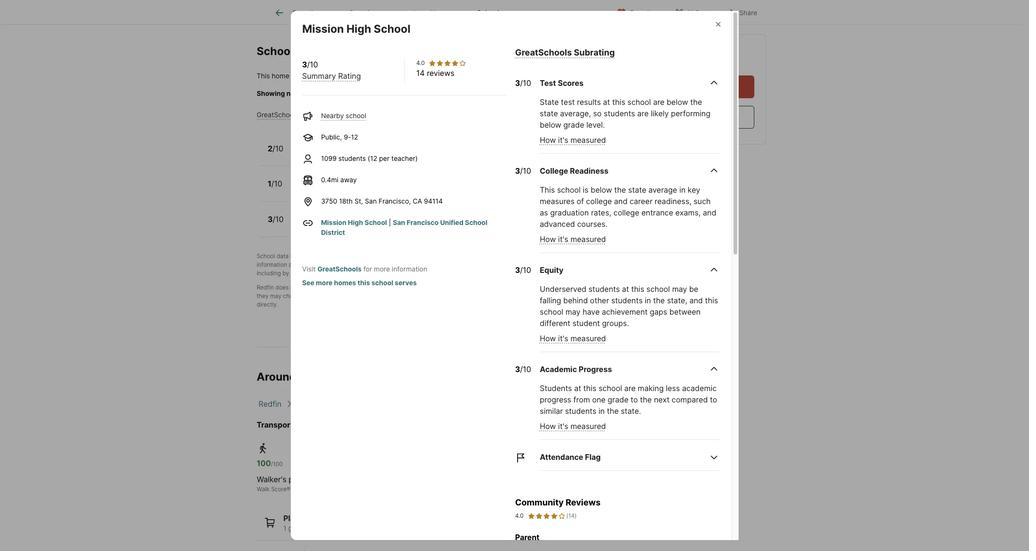 Task type: describe. For each thing, give the bounding box(es) containing it.
reviews
[[566, 497, 601, 507]]

public, for sanchez
[[294, 150, 315, 158]]

greatschools up step,
[[330, 253, 366, 260]]

underserved
[[540, 284, 587, 294]]

school data is provided by greatschools
[[257, 253, 366, 260]]

at inside underserved students at this school may be falling behind other students in the state, and this school may have achievement gaps between different student groups.
[[623, 284, 630, 294]]

1 vertical spatial 4.0
[[516, 512, 524, 520]]

entrance
[[642, 208, 674, 217]]

to inside school service boundaries are intended to be used as a reference only; they may change and are not
[[514, 284, 519, 291]]

the inside first step, and conduct their own investigation to determine their desired schools or school districts, including by contacting and visiting the schools themselves.
[[353, 270, 362, 277]]

request a tour
[[665, 82, 719, 92]]

summary inside 3 /10 summary rating
[[302, 71, 336, 81]]

the down making at the right of page
[[641, 395, 652, 404]]

/10 for underserved students at this school may be falling behind other students in the state, and this school may have achievement gaps between different student groups.
[[521, 265, 532, 275]]

teacher)
[[392, 154, 418, 162]]

/10 for students at this school are making less academic progress from one grade to the next compared to similar students in the state.
[[521, 365, 532, 374]]

the left state.
[[607, 406, 619, 416]]

district inside san francisco unified school district
[[321, 228, 345, 237]]

0 vertical spatial 4.0
[[417, 59, 425, 67]]

request
[[665, 82, 696, 92]]

as inside school service boundaries are intended to be used as a reference only; they may change and are not
[[544, 284, 550, 291]]

information inside "mission high school" dialog
[[392, 265, 428, 273]]

2 their from the left
[[494, 261, 507, 268]]

state inside this school is below the state average in key measures of college and career readiness, such as graduation rates, college entrance exams, and advanced courses.
[[629, 185, 647, 195]]

0 vertical spatial rating 4.0 out of 5 element
[[429, 59, 467, 67]]

renters
[[524, 253, 543, 260]]

high for mission high school public, 9-12 • nearby school • 0.4mi
[[325, 210, 343, 220]]

redfin inside , a nonprofit organization. redfin recommends buyers and renters use greatschools information and ratings as a
[[437, 253, 454, 260]]

st,
[[355, 197, 363, 205]]

san inside san francisco unified school district
[[393, 219, 406, 227]]

school up state,
[[647, 284, 671, 294]]

greatschools up 'homes'
[[318, 265, 362, 273]]

by inside first step, and conduct their own investigation to determine their desired schools or school districts, including by contacting and visiting the schools themselves.
[[283, 270, 289, 277]]

2 horizontal spatial schools
[[530, 261, 551, 268]]

less
[[666, 384, 681, 393]]

test scores button
[[540, 70, 720, 96]]

all
[[489, 89, 496, 97]]

such
[[694, 196, 711, 206]]

attendance flag button
[[540, 444, 720, 471]]

this right state,
[[706, 296, 719, 305]]

and down ,
[[361, 261, 371, 268]]

check
[[362, 89, 381, 97]]

and down such
[[703, 208, 717, 217]]

school left the |
[[365, 219, 387, 227]]

to inside guaranteed to be accurate. to verify school enrollment eligibility, contact the school district directly.
[[369, 293, 375, 300]]

1099 students (12 per teacher)
[[321, 154, 418, 162]]

showing nearby schools. please check the school district website to see all schools serving this home.
[[257, 89, 582, 97]]

0.4mi inside everett middle school public, 6-8 • serves this home • 0.4mi
[[398, 185, 415, 193]]

to left see
[[468, 89, 474, 97]]

3 for college readiness
[[516, 166, 521, 176]]

1 horizontal spatial schools
[[498, 89, 522, 97]]

students
[[540, 384, 573, 393]]

state inside state test results at this school are below the state average, so students are likely performing below grade level.
[[540, 109, 558, 118]]

2 horizontal spatial may
[[673, 284, 688, 294]]

parks
[[372, 524, 389, 532]]

be for may
[[690, 284, 699, 294]]

1 vertical spatial schools
[[257, 45, 300, 58]]

1 horizontal spatial college
[[614, 208, 640, 217]]

service
[[426, 284, 445, 291]]

3 for test scores
[[516, 78, 521, 88]]

as inside this school is below the state average in key measures of college and career readiness, such as graduation rates, college entrance exams, and advanced courses.
[[540, 208, 548, 217]]

summary rating link
[[302, 71, 361, 81]]

3 /10 for students at this school are making less academic progress from one grade to the next compared to similar students in the state.
[[516, 365, 532, 374]]

and inside school service boundaries are intended to be used as a reference only; they may change and are not
[[305, 293, 315, 300]]

it's for grade
[[559, 135, 569, 145]]

intended
[[489, 284, 512, 291]]

school left data
[[257, 253, 275, 260]]

• down 3750
[[333, 221, 337, 229]]

advanced
[[540, 219, 575, 229]]

0 vertical spatial home
[[272, 72, 290, 80]]

school inside students at this school are making less academic progress from one grade to the next compared to similar students in the state.
[[599, 384, 623, 393]]

0 vertical spatial san francisco unified school district link
[[331, 72, 451, 80]]

request a tour button
[[629, 75, 755, 98]]

determine
[[465, 261, 493, 268]]

• right 5
[[330, 150, 334, 158]]

this up guaranteed
[[361, 284, 370, 291]]

places 1 grocery, 37 restaurants, 0 parks
[[284, 514, 389, 532]]

college readiness
[[540, 166, 609, 176]]

a left first
[[329, 261, 332, 268]]

enrollment
[[456, 293, 484, 300]]

3 inside 3 /10 summary rating
[[302, 60, 307, 69]]

/10 for state test results at this school are below the state average, so students are likely performing below grade level.
[[521, 78, 532, 88]]

15th
[[326, 370, 349, 384]]

rates,
[[591, 208, 612, 217]]

students inside students at this school are making less academic progress from one grade to the next compared to similar students in the state.
[[565, 406, 597, 416]]

is for school
[[583, 185, 589, 195]]

mission high school
[[302, 22, 411, 36]]

serving
[[524, 89, 547, 97]]

state.
[[621, 406, 642, 416]]

how for this school is below the state average in key measures of college and career readiness, such as graduation rates, college entrance exams, and advanced courses.
[[540, 234, 556, 244]]

unified inside san francisco unified school district
[[440, 219, 464, 227]]

information inside , a nonprofit organization. redfin recommends buyers and renters use greatschools information and ratings as a
[[257, 261, 287, 268]]

2 horizontal spatial below
[[667, 97, 689, 107]]

school down the please
[[346, 112, 367, 120]]

everett middle school public, 6-8 • serves this home • 0.4mi
[[294, 175, 415, 193]]

a inside school service boundaries are intended to be used as a reference only; they may change and are not
[[552, 284, 555, 291]]

school inside state test results at this school are below the state average, so students are likely performing below grade level.
[[628, 97, 652, 107]]

• down 3750 18th st, san francisco, ca 94114
[[386, 221, 390, 229]]

how it's measured link for may
[[540, 334, 606, 343]]

how it's measured for similar
[[540, 422, 606, 431]]

and up the contacting
[[289, 261, 299, 268]]

are left likely
[[638, 109, 649, 118]]

attendance
[[540, 452, 584, 462]]

favorite button
[[609, 2, 664, 22]]

0 vertical spatial college
[[587, 196, 612, 206]]

2 /10
[[268, 144, 284, 153]]

mission high school |
[[321, 219, 393, 227]]

this inside state test results at this school are below the state average, so students are likely performing below grade level.
[[613, 97, 626, 107]]

send a message button
[[629, 106, 755, 129]]

3750
[[321, 197, 337, 205]]

the inside underserved students at this school may be falling behind other students in the state, and this school may have achievement gaps between different student groups.
[[654, 296, 665, 305]]

reference
[[557, 284, 583, 291]]

how it's measured for graduation
[[540, 234, 606, 244]]

own
[[410, 261, 421, 268]]

and inside underserved students at this school may be falling behind other students in the state, and this school may have achievement gaps between different student groups.
[[690, 296, 703, 305]]

search link
[[274, 7, 316, 19]]

see
[[302, 279, 315, 287]]

greatschools summary rating link
[[257, 111, 352, 119]]

, a nonprofit organization. redfin recommends buyers and renters use greatschools information and ratings as a
[[257, 253, 592, 268]]

community
[[516, 497, 564, 507]]

this school is below the state average in key measures of college and career readiness, such as graduation rates, college entrance exams, and advanced courses.
[[540, 185, 717, 229]]

contact
[[513, 293, 533, 300]]

school down falling
[[540, 307, 564, 317]]

3 /10 summary rating
[[302, 60, 361, 81]]

redfin for redfin does not endorse or guarantee this information.
[[257, 284, 274, 291]]

grade inside state test results at this school are below the state average, so students are likely performing below grade level.
[[564, 120, 585, 129]]

school inside first step, and conduct their own investigation to determine their desired schools or school districts, including by contacting and visiting the schools themselves.
[[559, 261, 577, 268]]

walk
[[257, 486, 270, 493]]

x-
[[689, 8, 695, 16]]

greatschools summary rating
[[257, 111, 352, 119]]

the right check on the left top
[[383, 89, 393, 97]]

are up likely
[[654, 97, 665, 107]]

be for to
[[521, 284, 528, 291]]

0 horizontal spatial schools
[[364, 270, 385, 277]]

underserved students at this school may be falling behind other students in the state, and this school may have achievement gaps between different student groups.
[[540, 284, 719, 328]]

• up the francisco,
[[392, 185, 396, 193]]

of
[[577, 196, 584, 206]]

first step, and conduct their own investigation to determine their desired schools or school districts, including by contacting and visiting the schools themselves.
[[257, 261, 602, 277]]

school down 'overview'
[[374, 22, 411, 36]]

within
[[298, 72, 317, 80]]

0 horizontal spatial district
[[418, 89, 439, 97]]

5
[[324, 150, 328, 158]]

in inside underserved students at this school may be falling behind other students in the state, and this school may have achievement gaps between different student groups.
[[645, 296, 652, 305]]

3 /10 for state test results at this school are below the state average, so students are likely performing below grade level.
[[516, 78, 532, 88]]

school up showing nearby schools. please check the school district website to see all schools serving this home.
[[403, 72, 426, 80]]

verify
[[420, 293, 435, 300]]

buyers
[[492, 253, 510, 260]]

to up state.
[[631, 395, 638, 404]]

/100
[[271, 461, 283, 468]]

tour
[[704, 82, 719, 92]]

• right per
[[392, 150, 395, 158]]

see more homes this school serves
[[302, 279, 417, 287]]

school inside school service boundaries are intended to be used as a reference only; they may change and are not
[[406, 284, 424, 291]]

see more homes this school serves link
[[302, 279, 417, 287]]

a for ,
[[369, 253, 372, 260]]

3 /10 for this school is below the state average in key measures of college and career readiness, such as graduation rates, college entrance exams, and advanced courses.
[[516, 166, 532, 176]]

0.4mi inside sanchez elementary school public, k-5 • serves this home • 0.4mi
[[397, 150, 415, 158]]

school inside this school is below the state average in key measures of college and career readiness, such as graduation rates, college entrance exams, and advanced courses.
[[558, 185, 581, 195]]

9- inside mission high school public, 9-12 • nearby school • 0.4mi
[[317, 221, 324, 229]]

behind
[[564, 296, 588, 305]]

below inside this school is below the state average in key measures of college and career readiness, such as graduation rates, college entrance exams, and advanced courses.
[[591, 185, 613, 195]]

greatschools up test
[[516, 48, 572, 58]]

x-out
[[689, 8, 707, 16]]

visit
[[302, 265, 316, 273]]

between
[[670, 307, 701, 317]]

®
[[287, 486, 291, 493]]

search
[[293, 9, 316, 17]]

serves for elementary
[[335, 150, 357, 158]]

2
[[268, 144, 273, 153]]

nonprofit
[[374, 253, 399, 260]]

3 /10 for public, 9-12 • nearby school • 0.4mi
[[268, 214, 284, 224]]

a for request
[[697, 82, 702, 92]]

1 vertical spatial summary
[[301, 111, 331, 119]]

this down visit greatschools for more information
[[358, 279, 370, 287]]

1 horizontal spatial may
[[566, 307, 581, 317]]

this down test
[[549, 89, 560, 97]]

how for state test results at this school are below the state average, so students are likely performing below grade level.
[[540, 135, 556, 145]]

districts,
[[579, 261, 602, 268]]

1 vertical spatial san
[[365, 197, 377, 205]]

school right check on the left top
[[395, 89, 416, 97]]

how it's measured link for grade
[[540, 135, 606, 145]]

public, for everett
[[294, 185, 315, 193]]

are up enrollment
[[478, 284, 487, 291]]

0 vertical spatial by
[[322, 253, 328, 260]]

0 vertical spatial unified
[[379, 72, 402, 80]]

achievement
[[602, 307, 648, 317]]

nearby inside mission high school public, 9-12 • nearby school • 0.4mi
[[339, 221, 362, 229]]

and up desired
[[512, 253, 522, 260]]

94114
[[424, 197, 443, 205]]

1 vertical spatial san francisco unified school district link
[[321, 219, 488, 237]]

see
[[476, 89, 487, 97]]

the right within
[[319, 72, 329, 80]]

a for send
[[683, 113, 687, 122]]

one
[[593, 395, 606, 404]]

the inside guaranteed to be accurate. to verify school enrollment eligibility, contact the school district directly.
[[535, 293, 543, 300]]

(14)
[[567, 512, 577, 520]]

test
[[561, 97, 575, 107]]

in inside this school is below the state average in key measures of college and career readiness, such as graduation rates, college entrance exams, and advanced courses.
[[680, 185, 686, 195]]

this down equity dropdown button at the right of page
[[632, 284, 645, 294]]

school inside everett middle school public, 6-8 • serves this home • 0.4mi
[[350, 175, 376, 184]]

share
[[740, 8, 758, 16]]

themselves.
[[386, 270, 419, 277]]

paradise
[[289, 475, 320, 484]]

information.
[[372, 284, 404, 291]]

this inside everett middle school public, 6-8 • serves this home • 0.4mi
[[360, 185, 371, 193]]

are down endorse in the left of the page
[[316, 293, 325, 300]]

students up other on the right of the page
[[589, 284, 620, 294]]

0 vertical spatial francisco
[[345, 72, 377, 80]]

not inside school service boundaries are intended to be used as a reference only; they may change and are not
[[327, 293, 335, 300]]

37
[[316, 524, 324, 532]]

1099
[[321, 154, 337, 162]]

school inside sanchez elementary school public, k-5 • serves this home • 0.4mi
[[373, 139, 398, 149]]

how it's measured link for similar
[[540, 422, 606, 431]]

1 horizontal spatial more
[[374, 265, 390, 273]]

1 vertical spatial rating
[[333, 111, 352, 119]]

3 for academic progress
[[516, 365, 521, 374]]

0 horizontal spatial or
[[325, 284, 330, 291]]

eligibility,
[[486, 293, 511, 300]]

to down academic
[[711, 395, 718, 404]]

measured for students
[[571, 422, 606, 431]]

boundaries
[[447, 284, 477, 291]]

students up "achievement"
[[612, 296, 643, 305]]

0
[[366, 524, 370, 532]]



Task type: vqa. For each thing, say whether or not it's contained in the screenshot.


Task type: locate. For each thing, give the bounding box(es) containing it.
how up college
[[540, 135, 556, 145]]

favorite
[[630, 8, 655, 16]]

schools.
[[311, 89, 338, 97]]

a up falling
[[552, 284, 555, 291]]

san up the please
[[331, 72, 344, 80]]

overview tab
[[332, 1, 396, 24]]

school inside mission high school public, 9-12 • nearby school • 0.4mi
[[364, 221, 384, 229]]

k-
[[317, 150, 324, 158]]

2 vertical spatial in
[[599, 406, 605, 416]]

2 how it's measured from the top
[[540, 234, 606, 244]]

3 how from the top
[[540, 334, 556, 343]]

0.4mi
[[397, 150, 415, 158], [321, 176, 339, 184], [398, 185, 415, 193], [392, 221, 409, 229]]

this home is within the san francisco unified school district .
[[257, 72, 453, 80]]

2 vertical spatial schools
[[364, 270, 385, 277]]

1 measured from the top
[[571, 135, 606, 145]]

endorse
[[301, 284, 323, 291]]

0 vertical spatial below
[[667, 97, 689, 107]]

0 horizontal spatial their
[[396, 261, 408, 268]]

rating inside 3 /10 summary rating
[[338, 71, 361, 81]]

1 vertical spatial by
[[283, 270, 289, 277]]

this up from
[[584, 384, 597, 393]]

1 horizontal spatial at
[[604, 97, 611, 107]]

francisco down ca
[[407, 219, 439, 227]]

2 horizontal spatial be
[[690, 284, 699, 294]]

0.4mi away
[[321, 176, 357, 184]]

4 it's from the top
[[559, 422, 569, 431]]

average,
[[561, 109, 591, 118]]

as right used
[[544, 284, 550, 291]]

by right provided
[[322, 253, 328, 260]]

0 vertical spatial 1
[[268, 179, 272, 189]]

how it's measured
[[540, 135, 606, 145], [540, 234, 606, 244], [540, 334, 606, 343], [540, 422, 606, 431]]

public, down sanchez on the left
[[294, 150, 315, 158]]

1 horizontal spatial be
[[521, 284, 528, 291]]

academic progress
[[540, 365, 612, 374]]

this for this home is within the san francisco unified school district .
[[257, 72, 270, 80]]

average
[[649, 185, 678, 195]]

3 /10 left academic
[[516, 365, 532, 374]]

used
[[529, 284, 543, 291]]

greatschools up the districts,
[[555, 253, 592, 260]]

0 vertical spatial or
[[552, 261, 558, 268]]

the down used
[[535, 293, 543, 300]]

3 how it's measured link from the top
[[540, 334, 606, 343]]

at inside state test results at this school are below the state average, so students are likely performing below grade level.
[[604, 97, 611, 107]]

0 horizontal spatial 4.0
[[417, 59, 425, 67]]

0 horizontal spatial 12
[[324, 221, 332, 229]]

0 horizontal spatial college
[[587, 196, 612, 206]]

public, up provided
[[294, 221, 315, 229]]

mission high school link
[[321, 219, 387, 227]]

12 inside "mission high school" dialog
[[351, 133, 358, 141]]

to inside first step, and conduct their own investigation to determine their desired schools or school districts, including by contacting and visiting the schools themselves.
[[458, 261, 464, 268]]

0 horizontal spatial below
[[540, 120, 562, 129]]

nearby inside "mission high school" dialog
[[321, 112, 344, 120]]

how down different
[[540, 334, 556, 343]]

/10 for this school is below the state average in key measures of college and career readiness, such as graduation rates, college entrance exams, and advanced courses.
[[521, 166, 532, 176]]

how it's measured link down similar
[[540, 422, 606, 431]]

1 horizontal spatial francisco
[[407, 219, 439, 227]]

1 inside places 1 grocery, 37 restaurants, 0 parks
[[284, 524, 287, 532]]

district down reference at the right of page
[[564, 293, 583, 300]]

how it's measured link for graduation
[[540, 234, 606, 244]]

home for everett middle school
[[373, 185, 390, 193]]

1 vertical spatial as
[[321, 261, 327, 268]]

1 horizontal spatial grade
[[608, 395, 629, 404]]

a left tour
[[697, 82, 702, 92]]

1 vertical spatial 1
[[284, 524, 287, 532]]

1 vertical spatial unified
[[440, 219, 464, 227]]

1 down places
[[284, 524, 287, 532]]

is
[[291, 72, 296, 80], [583, 185, 589, 195], [290, 253, 295, 260]]

1 /10
[[268, 179, 283, 189]]

state,
[[668, 296, 688, 305]]

desired
[[508, 261, 528, 268]]

high for mission high school |
[[348, 219, 363, 227]]

4.0 up 14
[[417, 59, 425, 67]]

greatschools down 'showing'
[[257, 111, 299, 119]]

2 vertical spatial redfin
[[259, 399, 282, 409]]

2 vertical spatial home
[[373, 185, 390, 193]]

is for home
[[291, 72, 296, 80]]

high inside mission high school element
[[346, 22, 371, 36]]

and up between
[[690, 296, 703, 305]]

are
[[654, 97, 665, 107], [638, 109, 649, 118], [478, 284, 487, 291], [316, 293, 325, 300], [625, 384, 636, 393]]

readiness
[[570, 166, 609, 176]]

they
[[257, 293, 269, 300]]

1 horizontal spatial 4.0
[[516, 512, 524, 520]]

0 horizontal spatial francisco
[[345, 72, 377, 80]]

for
[[364, 265, 372, 273]]

1 horizontal spatial by
[[322, 253, 328, 260]]

4 how it's measured link from the top
[[540, 422, 606, 431]]

measured for level.
[[571, 135, 606, 145]]

send a message
[[662, 113, 722, 122]]

2 how it's measured link from the top
[[540, 234, 606, 244]]

public, for mission
[[294, 221, 315, 229]]

walker's paradise walk score ®
[[257, 475, 320, 493]]

to up contact
[[514, 284, 519, 291]]

/10 for public, k-5 • serves this home • 0.4mi
[[273, 144, 284, 153]]

this up 'st,'
[[360, 185, 371, 193]]

it's for similar
[[559, 422, 569, 431]]

schools right the all
[[498, 89, 522, 97]]

equity button
[[540, 257, 720, 283]]

how it's measured link down average,
[[540, 135, 606, 145]]

per
[[379, 154, 390, 162]]

serves inside sanchez elementary school public, k-5 • serves this home • 0.4mi
[[335, 150, 357, 158]]

ca
[[413, 197, 422, 205]]

home
[[272, 72, 290, 80], [372, 150, 390, 158], [373, 185, 390, 193]]

3 for equity
[[516, 265, 521, 275]]

district
[[418, 89, 439, 97], [564, 293, 583, 300]]

2 vertical spatial at
[[575, 384, 582, 393]]

0 vertical spatial in
[[680, 185, 686, 195]]

0 horizontal spatial be
[[376, 293, 383, 300]]

high inside mission high school public, 9-12 • nearby school • 0.4mi
[[325, 210, 343, 220]]

at
[[604, 97, 611, 107], [623, 284, 630, 294], [575, 384, 582, 393]]

1 their from the left
[[396, 261, 408, 268]]

1 vertical spatial college
[[614, 208, 640, 217]]

14 reviews
[[417, 68, 455, 78]]

and up redfin does not endorse or guarantee this information.
[[321, 270, 331, 277]]

0 horizontal spatial in
[[599, 406, 605, 416]]

serves for middle
[[336, 185, 358, 193]]

• right 8
[[330, 185, 334, 193]]

1 horizontal spatial below
[[591, 185, 613, 195]]

.
[[451, 72, 453, 80]]

redfin up transportation
[[259, 399, 282, 409]]

1 horizontal spatial schools
[[477, 9, 503, 17]]

3 /10 down 1 /10
[[268, 214, 284, 224]]

12 inside mission high school public, 9-12 • nearby school • 0.4mi
[[324, 221, 332, 229]]

at down equity dropdown button at the right of page
[[623, 284, 630, 294]]

only;
[[584, 284, 597, 291]]

1 vertical spatial 9-
[[317, 221, 324, 229]]

how it's measured for may
[[540, 334, 606, 343]]

9- down nearby school link
[[344, 133, 351, 141]]

2 vertical spatial below
[[591, 185, 613, 195]]

out
[[695, 8, 707, 16]]

the inside this school is below the state average in key measures of college and career readiness, such as graduation rates, college entrance exams, and advanced courses.
[[615, 185, 627, 195]]

this for this school is below the state average in key measures of college and career readiness, such as graduation rates, college entrance exams, and advanced courses.
[[540, 185, 555, 195]]

public, inside "mission high school" dialog
[[321, 133, 342, 141]]

so
[[594, 109, 602, 118]]

state
[[540, 109, 558, 118], [629, 185, 647, 195]]

in inside students at this school are making less academic progress from one grade to the next compared to similar students in the state.
[[599, 406, 605, 416]]

their down buyers at the left of page
[[494, 261, 507, 268]]

1 vertical spatial at
[[623, 284, 630, 294]]

1 horizontal spatial rating 4.0 out of 5 element
[[528, 512, 566, 521]]

1 it's from the top
[[559, 135, 569, 145]]

/10 for public, 6-8 • serves this home • 0.4mi
[[272, 179, 283, 189]]

2 vertical spatial is
[[290, 253, 295, 260]]

12
[[351, 133, 358, 141], [324, 221, 332, 229]]

is for data
[[290, 253, 295, 260]]

0 vertical spatial rating
[[338, 71, 361, 81]]

4 how from the top
[[540, 422, 556, 431]]

1 vertical spatial district
[[321, 228, 345, 237]]

1 vertical spatial more
[[316, 279, 333, 287]]

is up the of
[[583, 185, 589, 195]]

how
[[540, 135, 556, 145], [540, 234, 556, 244], [540, 334, 556, 343], [540, 422, 556, 431]]

state test results at this school are below the state average, so students are likely performing below grade level.
[[540, 97, 711, 129]]

0 vertical spatial district
[[418, 89, 439, 97]]

send
[[662, 113, 681, 122]]

measured for have
[[571, 334, 606, 343]]

0 vertical spatial at
[[604, 97, 611, 107]]

home.
[[562, 89, 582, 97]]

3 /10 up serving
[[516, 78, 532, 88]]

the up the performing
[[691, 97, 703, 107]]

4 how it's measured from the top
[[540, 422, 606, 431]]

college
[[540, 166, 569, 176]]

organization.
[[400, 253, 435, 260]]

home inside everett middle school public, 6-8 • serves this home • 0.4mi
[[373, 185, 390, 193]]

this down the test scores dropdown button on the top of page
[[613, 97, 626, 107]]

0 vertical spatial schools
[[477, 9, 503, 17]]

their
[[396, 261, 408, 268], [494, 261, 507, 268]]

2 how from the top
[[540, 234, 556, 244]]

mission for mission high school
[[302, 22, 344, 36]]

be inside guaranteed to be accurate. to verify school enrollment eligibility, contact the school district directly.
[[376, 293, 383, 300]]

nearby
[[287, 89, 309, 97]]

1 how from the top
[[540, 135, 556, 145]]

around 1731 15th st
[[257, 370, 363, 384]]

grade
[[564, 120, 585, 129], [608, 395, 629, 404]]

1 how it's measured link from the top
[[540, 135, 606, 145]]

/10 up within
[[307, 60, 318, 69]]

,
[[366, 253, 368, 260]]

gaps
[[650, 307, 668, 317]]

home up 'showing'
[[272, 72, 290, 80]]

0.4mi up ca
[[398, 185, 415, 193]]

2 measured from the top
[[571, 234, 606, 244]]

likely
[[651, 109, 669, 118]]

grade inside students at this school are making less academic progress from one grade to the next compared to similar students in the state.
[[608, 395, 629, 404]]

2 horizontal spatial at
[[623, 284, 630, 294]]

0 vertical spatial this
[[257, 72, 270, 80]]

0 vertical spatial not
[[291, 284, 299, 291]]

college up rates,
[[587, 196, 612, 206]]

0 horizontal spatial unified
[[379, 72, 402, 80]]

0 vertical spatial 9-
[[344, 133, 351, 141]]

it's for graduation
[[559, 234, 569, 244]]

college
[[587, 196, 612, 206], [614, 208, 640, 217]]

this inside sanchez elementary school public, k-5 • serves this home • 0.4mi
[[359, 150, 370, 158]]

2 vertical spatial san
[[393, 219, 406, 227]]

this inside this school is below the state average in key measures of college and career readiness, such as graduation rates, college entrance exams, and advanced courses.
[[540, 185, 555, 195]]

high down 'st,'
[[348, 219, 363, 227]]

0 vertical spatial state
[[540, 109, 558, 118]]

4.0 up parent
[[516, 512, 524, 520]]

mission high school public, 9-12 • nearby school • 0.4mi
[[294, 210, 409, 229]]

provided
[[296, 253, 320, 260]]

message
[[689, 113, 722, 122]]

below down state
[[540, 120, 562, 129]]

information up the including
[[257, 261, 287, 268]]

school down service
[[437, 293, 454, 300]]

school up one
[[599, 384, 623, 393]]

0 horizontal spatial by
[[283, 270, 289, 277]]

mission high school element
[[302, 11, 422, 36]]

below down readiness
[[591, 185, 613, 195]]

how it's measured down advanced
[[540, 234, 606, 244]]

1
[[268, 179, 272, 189], [284, 524, 287, 532]]

amenities tab
[[396, 1, 460, 24]]

home for sanchez elementary school
[[372, 150, 390, 158]]

school left the |
[[364, 221, 384, 229]]

may up state,
[[673, 284, 688, 294]]

mission high school dialog
[[291, 11, 739, 551]]

0.4mi inside mission high school public, 9-12 • nearby school • 0.4mi
[[392, 221, 409, 229]]

school down reference at the right of page
[[545, 293, 563, 300]]

be inside underserved students at this school may be falling behind other students in the state, and this school may have achievement gaps between different student groups.
[[690, 284, 699, 294]]

0 horizontal spatial more
[[316, 279, 333, 287]]

school service boundaries are intended to be used as a reference only; they may change and are not
[[257, 284, 597, 300]]

2 it's from the top
[[559, 234, 569, 244]]

it's down advanced
[[559, 234, 569, 244]]

how down similar
[[540, 422, 556, 431]]

serves inside everett middle school public, 6-8 • serves this home • 0.4mi
[[336, 185, 358, 193]]

school up recommends
[[465, 219, 488, 227]]

rating 4.0 out of 5 element
[[429, 59, 467, 67], [528, 512, 566, 521]]

at up from
[[575, 384, 582, 393]]

/10
[[307, 60, 318, 69], [521, 78, 532, 88], [273, 144, 284, 153], [521, 166, 532, 176], [272, 179, 283, 189], [273, 214, 284, 224], [521, 265, 532, 275], [521, 365, 532, 374]]

1 horizontal spatial san
[[365, 197, 377, 205]]

rating down the please
[[333, 111, 352, 119]]

4.0
[[417, 59, 425, 67], [516, 512, 524, 520]]

and left career
[[615, 196, 628, 206]]

or inside first step, and conduct their own investigation to determine their desired schools or school districts, including by contacting and visiting the schools themselves.
[[552, 261, 558, 268]]

0 vertical spatial 12
[[351, 133, 358, 141]]

/10 inside 3 /10 summary rating
[[307, 60, 318, 69]]

schools tab
[[460, 1, 520, 24]]

0 horizontal spatial rating 4.0 out of 5 element
[[429, 59, 467, 67]]

nearby up public, 9-12
[[321, 112, 344, 120]]

how for students at this school are making less academic progress from one grade to the next compared to similar students in the state.
[[540, 422, 556, 431]]

3 measured from the top
[[571, 334, 606, 343]]

mission for mission high school public, 9-12 • nearby school • 0.4mi
[[294, 210, 323, 220]]

the inside state test results at this school are below the state average, so students are likely performing below grade level.
[[691, 97, 703, 107]]

1 vertical spatial nearby
[[339, 221, 362, 229]]

at inside students at this school are making less academic progress from one grade to the next compared to similar students in the state.
[[575, 384, 582, 393]]

be inside school service boundaries are intended to be used as a reference only; they may change and are not
[[521, 284, 528, 291]]

1731
[[299, 370, 323, 384]]

0 horizontal spatial information
[[257, 261, 287, 268]]

1 vertical spatial 12
[[324, 221, 332, 229]]

more down nonprofit
[[374, 265, 390, 273]]

serves down away
[[336, 185, 358, 193]]

are down academic progress dropdown button
[[625, 384, 636, 393]]

conduct
[[372, 261, 394, 268]]

mission inside mission high school public, 9-12 • nearby school • 0.4mi
[[294, 210, 323, 220]]

1 horizontal spatial state
[[629, 185, 647, 195]]

1 how it's measured from the top
[[540, 135, 606, 145]]

1 horizontal spatial 1
[[284, 524, 287, 532]]

measured
[[571, 135, 606, 145], [571, 234, 606, 244], [571, 334, 606, 343], [571, 422, 606, 431]]

is right data
[[290, 253, 295, 260]]

this down elementary
[[359, 150, 370, 158]]

it's down similar
[[559, 422, 569, 431]]

/10 for public, 9-12 • nearby school • 0.4mi
[[273, 214, 284, 224]]

/10 up serving
[[521, 78, 532, 88]]

0.4mi inside "mission high school" dialog
[[321, 176, 339, 184]]

similar
[[540, 406, 563, 416]]

public, inside sanchez elementary school public, k-5 • serves this home • 0.4mi
[[294, 150, 315, 158]]

accurate.
[[385, 293, 410, 300]]

is inside this school is below the state average in key measures of college and career readiness, such as graduation rates, college entrance exams, and advanced courses.
[[583, 185, 589, 195]]

different
[[540, 318, 571, 328]]

students at this school are making less academic progress from one grade to the next compared to similar students in the state.
[[540, 384, 718, 416]]

san francisco unified school district link down the francisco,
[[321, 219, 488, 237]]

how for underserved students at this school may be falling behind other students in the state, and this school may have achievement gaps between different student groups.
[[540, 334, 556, 343]]

2 horizontal spatial in
[[680, 185, 686, 195]]

next
[[654, 395, 670, 404]]

3 how it's measured from the top
[[540, 334, 606, 343]]

as inside , a nonprofit organization. redfin recommends buyers and renters use greatschools information and ratings as a
[[321, 261, 327, 268]]

school
[[374, 22, 411, 36], [403, 72, 426, 80], [373, 139, 398, 149], [350, 175, 376, 184], [344, 210, 370, 220], [365, 219, 387, 227], [465, 219, 488, 227], [257, 253, 275, 260], [406, 284, 424, 291]]

redfin for redfin
[[259, 399, 282, 409]]

school inside mission high school public, 9-12 • nearby school • 0.4mi
[[344, 210, 370, 220]]

18th
[[339, 197, 353, 205]]

grade down average,
[[564, 120, 585, 129]]

may inside school service boundaries are intended to be used as a reference only; they may change and are not
[[270, 293, 282, 300]]

schools inside tab
[[477, 9, 503, 17]]

or down use
[[552, 261, 558, 268]]

redfin up they
[[257, 284, 274, 291]]

4 measured from the top
[[571, 422, 606, 431]]

measured for rates,
[[571, 234, 606, 244]]

0 horizontal spatial 9-
[[317, 221, 324, 229]]

tab list
[[257, 0, 528, 24]]

it's for may
[[559, 334, 569, 343]]

1 horizontal spatial in
[[645, 296, 652, 305]]

9- inside "mission high school" dialog
[[344, 133, 351, 141]]

district down 14 reviews
[[418, 89, 439, 97]]

1 vertical spatial below
[[540, 120, 562, 129]]

be up between
[[690, 284, 699, 294]]

schools down renters
[[530, 261, 551, 268]]

students down elementary
[[339, 154, 366, 162]]

1 vertical spatial this
[[540, 185, 555, 195]]

school inside san francisco unified school district
[[465, 219, 488, 227]]

district right 14
[[427, 72, 451, 80]]

how it's measured for grade
[[540, 135, 606, 145]]

1 vertical spatial serves
[[336, 185, 358, 193]]

mission for mission high school |
[[321, 219, 347, 227]]

1 vertical spatial schools
[[530, 261, 551, 268]]

1 vertical spatial grade
[[608, 395, 629, 404]]

how it's measured down similar
[[540, 422, 606, 431]]

1 horizontal spatial or
[[552, 261, 558, 268]]

state up career
[[629, 185, 647, 195]]

1 horizontal spatial district
[[427, 72, 451, 80]]

public, inside mission high school public, 9-12 • nearby school • 0.4mi
[[294, 221, 315, 229]]

college readiness button
[[540, 158, 720, 184]]

0 horizontal spatial san
[[331, 72, 344, 80]]

public, inside everett middle school public, 6-8 • serves this home • 0.4mi
[[294, 185, 315, 193]]

first
[[333, 261, 344, 268]]

0 horizontal spatial state
[[540, 109, 558, 118]]

san francisco unified school district
[[321, 219, 488, 237]]

parent
[[516, 533, 540, 542]]

measured down level.
[[571, 135, 606, 145]]

0 horizontal spatial at
[[575, 384, 582, 393]]

measured down the 'courses.' on the right top of page
[[571, 234, 606, 244]]

share button
[[719, 2, 766, 22]]

0 vertical spatial summary
[[302, 71, 336, 81]]

high for mission high school
[[346, 22, 371, 36]]

0 vertical spatial grade
[[564, 120, 585, 129]]

0 vertical spatial schools
[[498, 89, 522, 97]]

home inside sanchez elementary school public, k-5 • serves this home • 0.4mi
[[372, 150, 390, 158]]

2 vertical spatial as
[[544, 284, 550, 291]]

around
[[257, 370, 296, 384]]

equity
[[540, 265, 564, 275]]

francisco inside san francisco unified school district
[[407, 219, 439, 227]]

greatschools inside , a nonprofit organization. redfin recommends buyers and renters use greatschools information and ratings as a
[[555, 253, 592, 260]]

scores
[[558, 78, 584, 88]]

use
[[544, 253, 554, 260]]

3 it's from the top
[[559, 334, 569, 343]]

by up does
[[283, 270, 289, 277]]

not down redfin does not endorse or guarantee this information.
[[327, 293, 335, 300]]

1 vertical spatial home
[[372, 150, 390, 158]]

from
[[574, 395, 591, 404]]

this inside students at this school are making less academic progress from one grade to the next compared to similar students in the state.
[[584, 384, 597, 393]]

or right endorse in the left of the page
[[325, 284, 330, 291]]

schools down conduct
[[364, 270, 385, 277]]

middle
[[323, 175, 348, 184]]

students inside state test results at this school are below the state average, so students are likely performing below grade level.
[[604, 109, 636, 118]]

are inside students at this school are making less academic progress from one grade to the next compared to similar students in the state.
[[625, 384, 636, 393]]

below down request on the top right
[[667, 97, 689, 107]]

0 horizontal spatial 1
[[268, 179, 272, 189]]

1 vertical spatial not
[[327, 293, 335, 300]]

it's down average,
[[559, 135, 569, 145]]

school down the test scores dropdown button on the top of page
[[628, 97, 652, 107]]

1 vertical spatial in
[[645, 296, 652, 305]]

guarantee
[[332, 284, 359, 291]]

(12
[[368, 154, 378, 162]]

tab list containing search
[[257, 0, 528, 24]]

0 vertical spatial is
[[291, 72, 296, 80]]

district inside guaranteed to be accurate. to verify school enrollment eligibility, contact the school district directly.
[[564, 293, 583, 300]]

a right send at the top of page
[[683, 113, 687, 122]]

rating 4.0 out of 5 element up reviews
[[429, 59, 467, 67]]

school down conduct
[[372, 279, 394, 287]]

performing
[[671, 109, 711, 118]]

3 /10 for underserved students at this school may be falling behind other students in the state, and this school may have achievement gaps between different student groups.
[[516, 265, 532, 275]]

serves
[[335, 150, 357, 158], [336, 185, 358, 193]]

student
[[573, 318, 600, 328]]

0 horizontal spatial not
[[291, 284, 299, 291]]

0 vertical spatial nearby
[[321, 112, 344, 120]]



